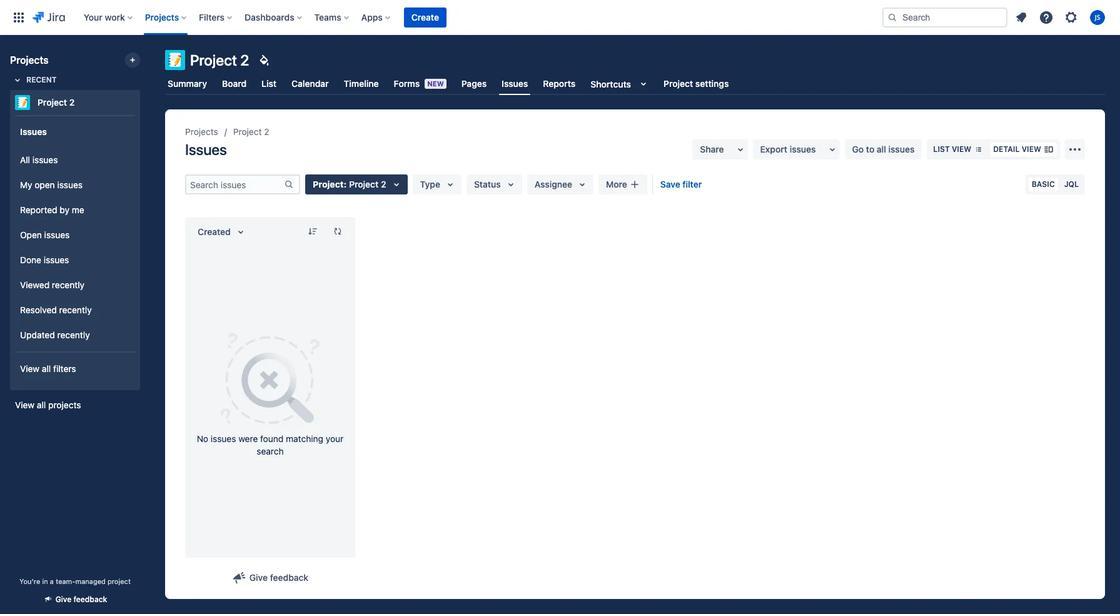 Task type: locate. For each thing, give the bounding box(es) containing it.
basic
[[1032, 180, 1055, 189]]

list right go to all issues at the top of page
[[934, 145, 950, 154]]

0 vertical spatial give feedback button
[[225, 568, 316, 588]]

projects inside popup button
[[145, 12, 179, 22]]

0 horizontal spatial view
[[952, 145, 972, 154]]

create button
[[404, 7, 447, 27]]

1 group from the top
[[15, 115, 135, 389]]

done issues
[[20, 254, 69, 265]]

view
[[20, 363, 40, 374], [15, 400, 35, 410]]

1 vertical spatial projects
[[10, 54, 49, 66]]

2 down list link
[[264, 126, 269, 137]]

1 vertical spatial feedback
[[74, 595, 107, 604]]

issues for export issues
[[790, 144, 816, 155]]

issues down all issues link
[[57, 179, 83, 190]]

give feedback
[[250, 573, 309, 583], [56, 595, 107, 604]]

projects up recent
[[10, 54, 49, 66]]

export issues
[[761, 144, 816, 155]]

project 2 up board
[[190, 51, 249, 69]]

collapse recent projects image
[[10, 73, 25, 88]]

detail
[[994, 145, 1020, 154]]

more button
[[599, 175, 648, 195]]

recently down done issues link
[[52, 279, 85, 290]]

status button
[[467, 175, 522, 195]]

2
[[240, 51, 249, 69], [69, 97, 75, 108], [264, 126, 269, 137], [381, 179, 386, 190]]

viewed recently
[[20, 279, 85, 290]]

give feedback for left give feedback button
[[56, 595, 107, 604]]

apps button
[[358, 7, 395, 27]]

0 horizontal spatial list
[[262, 78, 277, 89]]

all right to
[[877, 144, 887, 155]]

issues up all issues
[[20, 126, 47, 137]]

all
[[20, 154, 30, 165]]

project 2 link
[[10, 90, 135, 115], [233, 125, 269, 140]]

open export issues dropdown image
[[825, 142, 840, 157]]

all issues link
[[15, 148, 135, 173]]

recently down the resolved recently link
[[57, 329, 90, 340]]

2 view from the left
[[1022, 145, 1042, 154]]

all inside group
[[42, 363, 51, 374]]

0 horizontal spatial issues
[[20, 126, 47, 137]]

0 horizontal spatial projects
[[10, 54, 49, 66]]

view left detail
[[952, 145, 972, 154]]

0 vertical spatial view
[[20, 363, 40, 374]]

view all filters
[[20, 363, 76, 374]]

1 horizontal spatial list
[[934, 145, 950, 154]]

1 vertical spatial issues
[[20, 126, 47, 137]]

recently for resolved recently
[[59, 304, 92, 315]]

give feedback button
[[225, 568, 316, 588], [35, 589, 115, 610]]

0 vertical spatial feedback
[[270, 573, 309, 583]]

project 2
[[190, 51, 249, 69], [38, 97, 75, 108], [233, 126, 269, 137]]

project right projects link
[[233, 126, 262, 137]]

view right detail
[[1022, 145, 1042, 154]]

all issues
[[20, 154, 58, 165]]

recently
[[52, 279, 85, 290], [59, 304, 92, 315], [57, 329, 90, 340]]

1 vertical spatial give feedback
[[56, 595, 107, 604]]

create project image
[[128, 55, 138, 65]]

2 vertical spatial issues
[[185, 141, 227, 158]]

1 vertical spatial all
[[42, 363, 51, 374]]

1 horizontal spatial issues
[[185, 141, 227, 158]]

project 2 down recent
[[38, 97, 75, 108]]

my
[[20, 179, 32, 190]]

issues right pages
[[502, 78, 528, 89]]

project 2 link down recent
[[10, 90, 135, 115]]

issues right to
[[889, 144, 915, 155]]

project 2 link right projects link
[[233, 125, 269, 140]]

issues down the reported by me
[[44, 229, 70, 240]]

were
[[239, 433, 258, 444]]

matching
[[286, 433, 324, 444]]

filter
[[683, 179, 702, 190]]

apps
[[361, 12, 383, 22]]

list link
[[259, 73, 279, 95]]

0 vertical spatial recently
[[52, 279, 85, 290]]

project inside project settings link
[[664, 78, 693, 89]]

project 2 right projects link
[[233, 126, 269, 137]]

1 view from the left
[[952, 145, 972, 154]]

view down 'updated'
[[20, 363, 40, 374]]

2 left set background color icon
[[240, 51, 249, 69]]

go to all issues link
[[845, 140, 923, 160]]

projects
[[145, 12, 179, 22], [10, 54, 49, 66], [185, 126, 218, 137]]

issues for no issues were found matching your search
[[211, 433, 236, 444]]

0 vertical spatial projects
[[145, 12, 179, 22]]

0 horizontal spatial give
[[56, 595, 72, 604]]

issues inside 'no issues were found matching your search'
[[211, 433, 236, 444]]

viewed
[[20, 279, 50, 290]]

projects button
[[141, 7, 192, 27]]

open
[[35, 179, 55, 190]]

shortcuts
[[591, 79, 631, 89]]

view
[[952, 145, 972, 154], [1022, 145, 1042, 154]]

projects for projects link
[[185, 126, 218, 137]]

1 vertical spatial list
[[934, 145, 950, 154]]

issues right all
[[32, 154, 58, 165]]

projects link
[[185, 125, 218, 140]]

give
[[250, 573, 268, 583], [56, 595, 72, 604]]

0 vertical spatial give
[[250, 573, 268, 583]]

project down recent
[[38, 97, 67, 108]]

issues inside button
[[790, 144, 816, 155]]

timeline link
[[341, 73, 381, 95]]

banner containing your work
[[0, 0, 1121, 35]]

project left settings at the top of the page
[[664, 78, 693, 89]]

2 horizontal spatial projects
[[185, 126, 218, 137]]

0 vertical spatial list
[[262, 78, 277, 89]]

1 horizontal spatial give feedback
[[250, 573, 309, 583]]

reports
[[543, 78, 576, 89]]

jira image
[[33, 10, 65, 25], [33, 10, 65, 25]]

reported by me link
[[15, 198, 135, 223]]

projects right "work"
[[145, 12, 179, 22]]

all left 'projects'
[[37, 400, 46, 410]]

0 horizontal spatial feedback
[[74, 595, 107, 604]]

primary element
[[8, 0, 883, 35]]

2 vertical spatial project 2
[[233, 126, 269, 137]]

issues for open issues
[[44, 229, 70, 240]]

1 horizontal spatial view
[[1022, 145, 1042, 154]]

issues right 'export'
[[790, 144, 816, 155]]

2 vertical spatial recently
[[57, 329, 90, 340]]

shortcuts button
[[588, 73, 654, 95]]

order by image
[[233, 225, 248, 240]]

2 vertical spatial all
[[37, 400, 46, 410]]

add to starred image
[[136, 95, 151, 110]]

notifications image
[[1014, 10, 1029, 25]]

done
[[20, 254, 41, 265]]

filters
[[53, 363, 76, 374]]

2 group from the top
[[15, 144, 135, 352]]

1 vertical spatial recently
[[59, 304, 92, 315]]

issues up "viewed recently"
[[44, 254, 69, 265]]

1 vertical spatial view
[[15, 400, 35, 410]]

1 horizontal spatial give
[[250, 573, 268, 583]]

managed
[[75, 578, 106, 586]]

issues inside "link"
[[44, 229, 70, 240]]

resolved recently link
[[15, 298, 135, 323]]

no
[[197, 433, 208, 444]]

you're in a team-managed project
[[19, 578, 131, 586]]

0 horizontal spatial give feedback button
[[35, 589, 115, 610]]

refresh image
[[333, 227, 343, 237]]

share button
[[693, 140, 748, 160]]

filters button
[[195, 7, 237, 27]]

set background color image
[[257, 53, 272, 68]]

tab list
[[158, 73, 1113, 95]]

1 horizontal spatial project 2 link
[[233, 125, 269, 140]]

0 horizontal spatial give feedback
[[56, 595, 107, 604]]

sort descending image
[[308, 227, 318, 237]]

forms
[[394, 78, 420, 89]]

issues right the no
[[211, 433, 236, 444]]

help image
[[1039, 10, 1054, 25]]

detail view
[[994, 145, 1042, 154]]

issues down projects link
[[185, 141, 227, 158]]

Search issues text field
[[186, 176, 284, 193]]

view for view all filters
[[20, 363, 40, 374]]

work
[[105, 12, 125, 22]]

all left "filters"
[[42, 363, 51, 374]]

summary
[[168, 78, 207, 89]]

1 vertical spatial project 2 link
[[233, 125, 269, 140]]

1 horizontal spatial feedback
[[270, 573, 309, 583]]

view left 'projects'
[[15, 400, 35, 410]]

recently down viewed recently link
[[59, 304, 92, 315]]

0 horizontal spatial project 2 link
[[10, 90, 135, 115]]

share
[[700, 144, 724, 155]]

1 horizontal spatial projects
[[145, 12, 179, 22]]

2 horizontal spatial issues
[[502, 78, 528, 89]]

list
[[262, 78, 277, 89], [934, 145, 950, 154]]

calendar
[[292, 78, 329, 89]]

1 vertical spatial give feedback button
[[35, 589, 115, 610]]

all
[[877, 144, 887, 155], [42, 363, 51, 374], [37, 400, 46, 410]]

settings
[[696, 78, 729, 89]]

0 vertical spatial give feedback
[[250, 573, 309, 583]]

2 up all issues link
[[69, 97, 75, 108]]

all for filters
[[42, 363, 51, 374]]

banner
[[0, 0, 1121, 35]]

group
[[15, 115, 135, 389], [15, 144, 135, 352]]

you're
[[19, 578, 40, 586]]

group containing all issues
[[15, 144, 135, 352]]

list inside tab list
[[262, 78, 277, 89]]

project up board
[[190, 51, 237, 69]]

team-
[[56, 578, 75, 586]]

projects down 'summary' 'link'
[[185, 126, 218, 137]]

2 vertical spatial projects
[[185, 126, 218, 137]]

0 vertical spatial issues
[[502, 78, 528, 89]]

import and bulk change issues image
[[1068, 142, 1083, 157]]

1 vertical spatial give
[[56, 595, 72, 604]]

0 vertical spatial project 2 link
[[10, 90, 135, 115]]

view for detail view
[[1022, 145, 1042, 154]]

reported by me
[[20, 204, 84, 215]]

summary link
[[165, 73, 210, 95]]

list down set background color icon
[[262, 78, 277, 89]]



Task type: describe. For each thing, give the bounding box(es) containing it.
go to all issues
[[853, 144, 915, 155]]

issues for all issues
[[32, 154, 58, 165]]

1 horizontal spatial give feedback button
[[225, 568, 316, 588]]

dashboards button
[[241, 7, 307, 27]]

me
[[72, 204, 84, 215]]

pages
[[462, 78, 487, 89]]

tab list containing issues
[[158, 73, 1113, 95]]

recently for updated recently
[[57, 329, 90, 340]]

teams
[[315, 12, 341, 22]]

search
[[257, 446, 284, 456]]

list for list
[[262, 78, 277, 89]]

reports link
[[541, 73, 578, 95]]

view all projects
[[15, 400, 81, 410]]

viewed recently link
[[15, 273, 135, 298]]

go
[[853, 144, 864, 155]]

timeline
[[344, 78, 379, 89]]

your
[[326, 433, 344, 444]]

my open issues link
[[15, 173, 135, 198]]

assignee
[[535, 179, 573, 190]]

project : project 2
[[313, 179, 386, 190]]

in
[[42, 578, 48, 586]]

your profile and settings image
[[1091, 10, 1106, 25]]

teams button
[[311, 7, 354, 27]]

your
[[84, 12, 102, 22]]

project
[[108, 578, 131, 586]]

done issues link
[[15, 248, 135, 273]]

addicon image
[[630, 180, 640, 190]]

list view
[[934, 145, 972, 154]]

to
[[867, 144, 875, 155]]

updated
[[20, 329, 55, 340]]

projects
[[48, 400, 81, 410]]

pages link
[[459, 73, 489, 95]]

save filter button
[[653, 175, 710, 195]]

1 vertical spatial project 2
[[38, 97, 75, 108]]

settings image
[[1064, 10, 1079, 25]]

open issues
[[20, 229, 70, 240]]

project settings
[[664, 78, 729, 89]]

updated recently
[[20, 329, 90, 340]]

all for projects
[[37, 400, 46, 410]]

appswitcher icon image
[[11, 10, 26, 25]]

view for view all projects
[[15, 400, 35, 410]]

recently for viewed recently
[[52, 279, 85, 290]]

open
[[20, 229, 42, 240]]

assignee button
[[527, 175, 594, 195]]

no issues were found matching your search
[[197, 433, 344, 456]]

new
[[427, 79, 444, 88]]

0 vertical spatial project 2
[[190, 51, 249, 69]]

issues for done issues
[[44, 254, 69, 265]]

board
[[222, 78, 247, 89]]

type button
[[413, 175, 462, 195]]

calendar link
[[289, 73, 331, 95]]

issues inside tab list
[[502, 78, 528, 89]]

your work
[[84, 12, 125, 22]]

filters
[[199, 12, 225, 22]]

save
[[661, 179, 681, 190]]

2 right :
[[381, 179, 386, 190]]

search image
[[888, 12, 898, 22]]

list for list view
[[934, 145, 950, 154]]

projects for projects popup button
[[145, 12, 179, 22]]

created
[[198, 227, 231, 237]]

export
[[761, 144, 788, 155]]

project right :
[[349, 179, 379, 190]]

view for list view
[[952, 145, 972, 154]]

save filter
[[661, 179, 702, 190]]

status
[[474, 179, 501, 190]]

reported
[[20, 204, 57, 215]]

view all projects link
[[10, 394, 140, 417]]

group containing issues
[[15, 115, 135, 389]]

issues inside group
[[20, 126, 47, 137]]

project settings link
[[661, 73, 732, 95]]

more
[[606, 179, 628, 190]]

resolved
[[20, 304, 57, 315]]

:
[[344, 179, 347, 190]]

give feedback for give feedback button to the right
[[250, 573, 309, 583]]

project up refresh image
[[313, 179, 344, 190]]

dashboards
[[245, 12, 294, 22]]

found
[[260, 433, 284, 444]]

a
[[50, 578, 54, 586]]

created button
[[190, 222, 256, 242]]

view all filters link
[[15, 357, 135, 382]]

export issues button
[[753, 140, 840, 160]]

0 vertical spatial all
[[877, 144, 887, 155]]

board link
[[220, 73, 249, 95]]

jql
[[1065, 180, 1079, 189]]

Search field
[[883, 7, 1008, 27]]

recent
[[26, 75, 57, 84]]

your work button
[[80, 7, 137, 27]]

open share dialog image
[[733, 142, 748, 157]]

create
[[412, 12, 439, 22]]

resolved recently
[[20, 304, 92, 315]]



Task type: vqa. For each thing, say whether or not it's contained in the screenshot.
all within the "LINK"
yes



